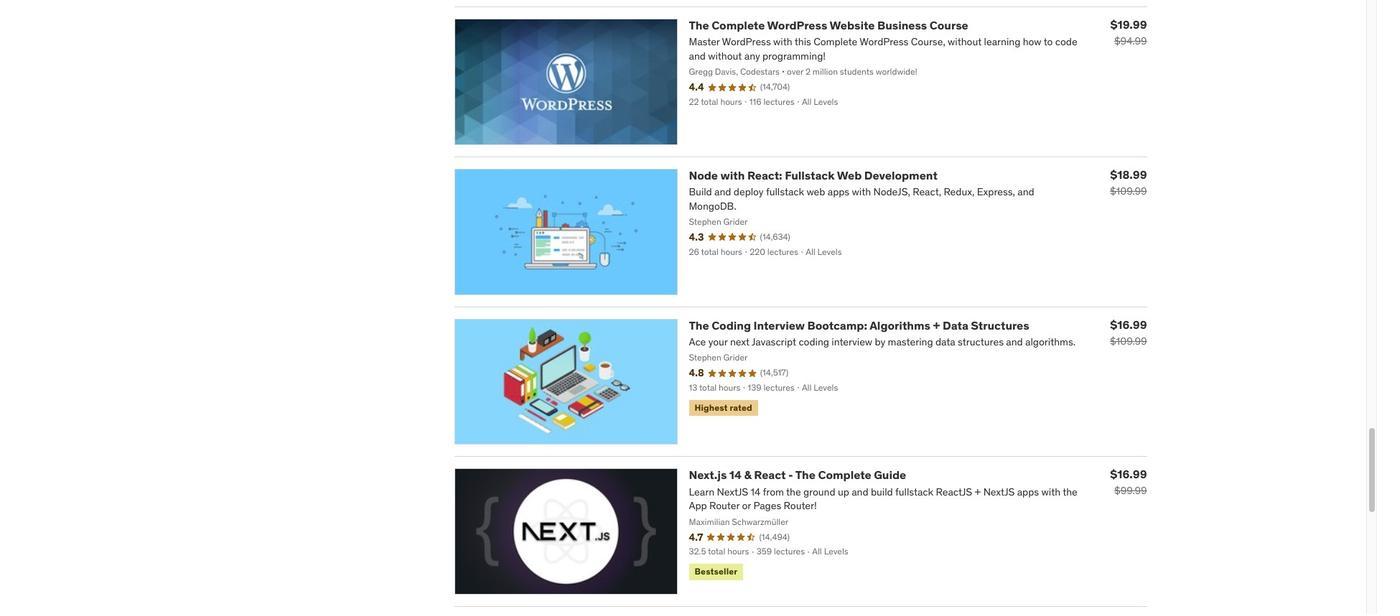 Task type: locate. For each thing, give the bounding box(es) containing it.
1 horizontal spatial complete
[[819, 468, 872, 482]]

the for the coding interview bootcamp: algorithms + data structures
[[689, 318, 709, 332]]

the complete wordpress website business course link
[[689, 18, 969, 32]]

1 vertical spatial $16.99
[[1111, 467, 1148, 482]]

$16.99 inside $16.99 $109.99
[[1111, 317, 1148, 332]]

0 vertical spatial the
[[689, 18, 709, 32]]

next.js 14 & react - the complete guide
[[689, 468, 907, 482]]

the for the complete wordpress website business course
[[689, 18, 709, 32]]

$16.99
[[1111, 317, 1148, 332], [1111, 467, 1148, 482]]

1 vertical spatial complete
[[819, 468, 872, 482]]

1 $16.99 from the top
[[1111, 317, 1148, 332]]

+
[[933, 318, 941, 332]]

wordpress
[[768, 18, 828, 32]]

$16.99 $109.99
[[1111, 317, 1148, 347]]

the coding interview bootcamp: algorithms + data structures
[[689, 318, 1030, 332]]

with
[[721, 168, 745, 182]]

$16.99 for the coding interview bootcamp: algorithms + data structures
[[1111, 317, 1148, 332]]

complete left guide
[[819, 468, 872, 482]]

0 vertical spatial $109.99
[[1111, 185, 1148, 197]]

$109.99
[[1111, 185, 1148, 197], [1111, 335, 1148, 347]]

the complete wordpress website business course
[[689, 18, 969, 32]]

1 $109.99 from the top
[[1111, 185, 1148, 197]]

development
[[865, 168, 938, 182]]

1 vertical spatial $109.99
[[1111, 335, 1148, 347]]

2 $16.99 from the top
[[1111, 467, 1148, 482]]

complete left wordpress
[[712, 18, 765, 32]]

next.js
[[689, 468, 727, 482]]

$94.99
[[1115, 35, 1148, 47]]

0 vertical spatial $16.99
[[1111, 317, 1148, 332]]

-
[[789, 468, 794, 482]]

0 vertical spatial complete
[[712, 18, 765, 32]]

$99.99
[[1115, 485, 1148, 497]]

react:
[[748, 168, 783, 182]]

complete
[[712, 18, 765, 32], [819, 468, 872, 482]]

the coding interview bootcamp: algorithms + data structures link
[[689, 318, 1030, 332]]

fullstack
[[785, 168, 835, 182]]

2 $109.99 from the top
[[1111, 335, 1148, 347]]

&
[[745, 468, 752, 482]]

14
[[730, 468, 742, 482]]

bootcamp:
[[808, 318, 868, 332]]

$18.99 $109.99
[[1111, 167, 1148, 197]]

1 vertical spatial the
[[689, 318, 709, 332]]

course
[[930, 18, 969, 32]]

the
[[689, 18, 709, 32], [689, 318, 709, 332], [796, 468, 816, 482]]

$109.99 for $18.99
[[1111, 185, 1148, 197]]

interview
[[754, 318, 805, 332]]

node with react: fullstack web development link
[[689, 168, 938, 182]]



Task type: vqa. For each thing, say whether or not it's contained in the screenshot.


Task type: describe. For each thing, give the bounding box(es) containing it.
$18.99
[[1111, 167, 1148, 182]]

website
[[830, 18, 875, 32]]

$16.99 for next.js 14 & react - the complete guide
[[1111, 467, 1148, 482]]

2 vertical spatial the
[[796, 468, 816, 482]]

business
[[878, 18, 928, 32]]

$19.99 $94.99
[[1111, 17, 1148, 47]]

$16.99 $99.99
[[1111, 467, 1148, 497]]

0 horizontal spatial complete
[[712, 18, 765, 32]]

structures
[[971, 318, 1030, 332]]

algorithms
[[870, 318, 931, 332]]

$109.99 for $16.99
[[1111, 335, 1148, 347]]

node
[[689, 168, 718, 182]]

next.js 14 & react - the complete guide link
[[689, 468, 907, 482]]

$19.99
[[1111, 17, 1148, 32]]

guide
[[874, 468, 907, 482]]

web
[[837, 168, 862, 182]]

react
[[755, 468, 786, 482]]

node with react: fullstack web development
[[689, 168, 938, 182]]

coding
[[712, 318, 751, 332]]

data
[[943, 318, 969, 332]]



